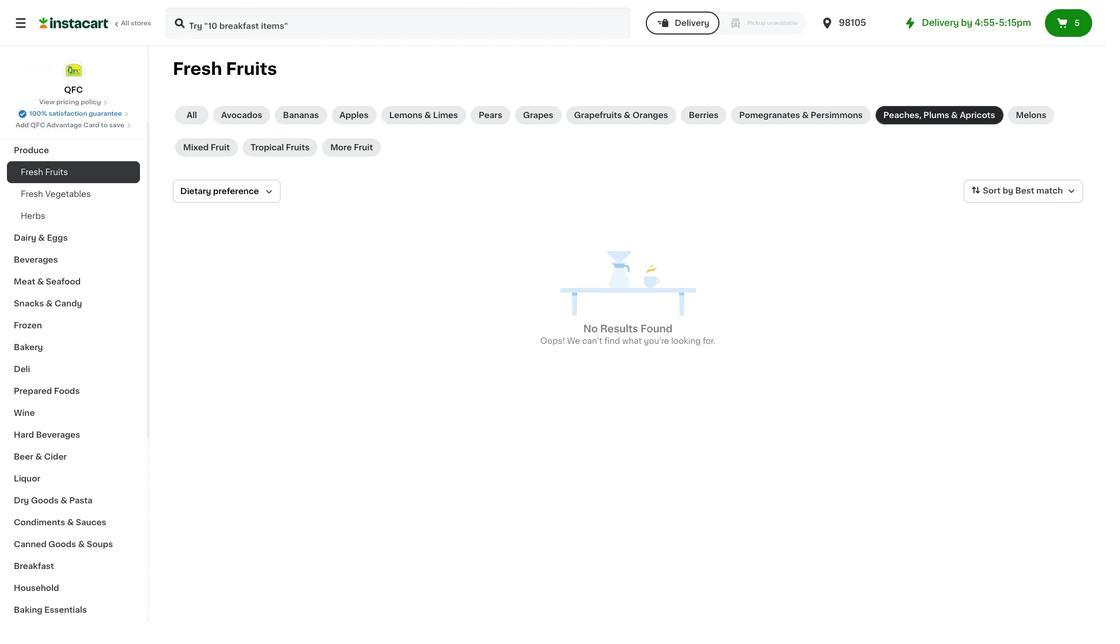 Task type: vqa. For each thing, say whether or not it's contained in the screenshot.
'More Fruit' LINK
yes



Task type: locate. For each thing, give the bounding box(es) containing it.
& for persimmons
[[802, 111, 809, 119]]

fresh fruits up the avocados
[[173, 61, 277, 77]]

all up mixed
[[187, 111, 197, 119]]

0 horizontal spatial fruit
[[211, 144, 230, 152]]

snacks & candy link
[[7, 293, 140, 315]]

melons link
[[1008, 106, 1055, 125]]

2 vertical spatial fruits
[[45, 168, 68, 176]]

you're
[[644, 337, 670, 345]]

0 vertical spatial all
[[121, 20, 129, 27]]

& inside "link"
[[38, 234, 45, 242]]

pears
[[479, 111, 503, 119]]

2 horizontal spatial fruits
[[286, 144, 310, 152]]

& for oranges
[[624, 111, 631, 119]]

by inside delivery by 4:55-5:15pm link
[[962, 18, 973, 27]]

2 fruit from the left
[[354, 144, 373, 152]]

by right sort
[[1003, 187, 1014, 195]]

1 vertical spatial all
[[187, 111, 197, 119]]

melons
[[1016, 111, 1047, 119]]

persimmons
[[811, 111, 863, 119]]

delivery button
[[646, 12, 720, 35]]

goods up condiments
[[31, 497, 59, 505]]

canned goods & soups
[[14, 541, 113, 549]]

100% satisfaction guarantee button
[[18, 107, 129, 119]]

fruit inside mixed fruit link
[[211, 144, 230, 152]]

oranges
[[633, 111, 668, 119]]

we
[[568, 337, 580, 345]]

dietary preference
[[180, 187, 259, 195]]

bakery link
[[7, 337, 140, 359]]

all left the stores
[[121, 20, 129, 27]]

1 horizontal spatial by
[[1003, 187, 1014, 195]]

1 vertical spatial qfc
[[30, 122, 45, 129]]

seafood
[[46, 278, 81, 286]]

& for eggs
[[38, 234, 45, 242]]

fresh
[[173, 61, 222, 77], [21, 168, 43, 176], [21, 190, 43, 198]]

qfc up 'view pricing policy' link on the left
[[64, 86, 83, 94]]

0 horizontal spatial delivery
[[675, 19, 710, 27]]

1 vertical spatial fresh
[[21, 168, 43, 176]]

& left persimmons
[[802, 111, 809, 119]]

1 vertical spatial fruits
[[286, 144, 310, 152]]

lists
[[32, 62, 52, 70]]

fruit
[[211, 144, 230, 152], [354, 144, 373, 152]]

grapefruits
[[574, 111, 622, 119]]

more
[[331, 144, 352, 152]]

results
[[601, 325, 639, 334]]

herbs
[[21, 212, 45, 220]]

beverages up cider
[[36, 431, 80, 439]]

dairy & eggs
[[14, 234, 68, 242]]

1 vertical spatial fresh fruits
[[21, 168, 68, 176]]

meat & seafood link
[[7, 271, 140, 293]]

goods down condiments & sauces
[[48, 541, 76, 549]]

fresh fruits inside "fresh fruits" link
[[21, 168, 68, 176]]

can't
[[583, 337, 603, 345]]

Search field
[[166, 8, 630, 38]]

liquor link
[[7, 468, 140, 490]]

foods
[[54, 387, 80, 395]]

0 horizontal spatial all
[[121, 20, 129, 27]]

& left pasta
[[61, 497, 67, 505]]

lemons & limes
[[389, 111, 458, 119]]

fresh up all link
[[173, 61, 222, 77]]

& for candy
[[46, 300, 53, 308]]

snacks & candy
[[14, 300, 82, 308]]

view
[[39, 99, 55, 105]]

hard beverages
[[14, 431, 80, 439]]

100% satisfaction guarantee
[[29, 111, 122, 117]]

fresh vegetables
[[21, 190, 91, 198]]

mixed
[[183, 144, 209, 152]]

qfc logo image
[[63, 60, 84, 82]]

mixed fruit link
[[175, 138, 238, 157]]

dairy & eggs link
[[7, 227, 140, 249]]

1 fruit from the left
[[211, 144, 230, 152]]

lists link
[[7, 54, 140, 77]]

& left oranges
[[624, 111, 631, 119]]

0 horizontal spatial qfc
[[30, 122, 45, 129]]

& left sauces at left bottom
[[67, 519, 74, 527]]

0 vertical spatial qfc
[[64, 86, 83, 94]]

it
[[51, 39, 56, 47]]

instacart logo image
[[39, 16, 108, 30]]

98105
[[839, 18, 867, 27]]

add qfc advantage card to save
[[16, 122, 124, 129]]

prepared foods
[[14, 387, 80, 395]]

fruit right more
[[354, 144, 373, 152]]

condiments & sauces
[[14, 519, 106, 527]]

berries link
[[681, 106, 727, 125]]

match
[[1037, 187, 1063, 195]]

dry
[[14, 497, 29, 505]]

beverages down dairy & eggs at the top left of the page
[[14, 256, 58, 264]]

&
[[425, 111, 431, 119], [624, 111, 631, 119], [802, 111, 809, 119], [952, 111, 958, 119], [38, 234, 45, 242], [37, 278, 44, 286], [46, 300, 53, 308], [35, 453, 42, 461], [61, 497, 67, 505], [67, 519, 74, 527], [78, 541, 85, 549]]

None search field
[[165, 7, 631, 39]]

mixed fruit
[[183, 144, 230, 152]]

delivery by 4:55-5:15pm link
[[904, 16, 1032, 30]]

fresh down produce
[[21, 168, 43, 176]]

frozen
[[14, 322, 42, 330]]

guarantee
[[89, 111, 122, 117]]

delivery
[[922, 18, 959, 27], [675, 19, 710, 27]]

& left eggs
[[38, 234, 45, 242]]

& left candy
[[46, 300, 53, 308]]

1 horizontal spatial fresh fruits
[[173, 61, 277, 77]]

all stores link
[[39, 7, 152, 39]]

by
[[962, 18, 973, 27], [1003, 187, 1014, 195]]

Best match Sort by field
[[964, 180, 1084, 203]]

lemons & limes link
[[381, 106, 466, 125]]

qfc down 100%
[[30, 122, 45, 129]]

fruit right mixed
[[211, 144, 230, 152]]

beer & cider
[[14, 453, 67, 461]]

1 horizontal spatial all
[[187, 111, 197, 119]]

2 vertical spatial fresh
[[21, 190, 43, 198]]

sort by
[[983, 187, 1014, 195]]

deli
[[14, 365, 30, 374]]

0 vertical spatial fruits
[[226, 61, 277, 77]]

thanksgiving link
[[7, 118, 140, 139]]

to
[[101, 122, 108, 129]]

0 vertical spatial fresh fruits
[[173, 61, 277, 77]]

limes
[[433, 111, 458, 119]]

fruits up fresh vegetables
[[45, 168, 68, 176]]

fruit inside more fruit link
[[354, 144, 373, 152]]

& left limes
[[425, 111, 431, 119]]

fresh for fresh vegetables link
[[21, 190, 43, 198]]

fruits right tropical
[[286, 144, 310, 152]]

fruits
[[226, 61, 277, 77], [286, 144, 310, 152], [45, 168, 68, 176]]

fruits up the avocados
[[226, 61, 277, 77]]

fresh up herbs
[[21, 190, 43, 198]]

grapes
[[523, 111, 554, 119]]

1 horizontal spatial delivery
[[922, 18, 959, 27]]

100%
[[29, 111, 47, 117]]

& left soups
[[78, 541, 85, 549]]

fruits inside tropical fruits link
[[286, 144, 310, 152]]

goods for dry
[[31, 497, 59, 505]]

eggs
[[47, 234, 68, 242]]

1 vertical spatial goods
[[48, 541, 76, 549]]

delivery inside button
[[675, 19, 710, 27]]

0 horizontal spatial fresh fruits
[[21, 168, 68, 176]]

1 vertical spatial by
[[1003, 187, 1014, 195]]

1 horizontal spatial qfc
[[64, 86, 83, 94]]

0 vertical spatial goods
[[31, 497, 59, 505]]

1 horizontal spatial fruit
[[354, 144, 373, 152]]

& right beer at the bottom left
[[35, 453, 42, 461]]

by left 4:55- on the top
[[962, 18, 973, 27]]

5 button
[[1046, 9, 1093, 37]]

buy it again
[[32, 39, 81, 47]]

0 vertical spatial by
[[962, 18, 973, 27]]

0 horizontal spatial fruits
[[45, 168, 68, 176]]

0 horizontal spatial by
[[962, 18, 973, 27]]

by inside the best match sort by field
[[1003, 187, 1014, 195]]

fresh fruits up fresh vegetables
[[21, 168, 68, 176]]

& right meat
[[37, 278, 44, 286]]



Task type: describe. For each thing, give the bounding box(es) containing it.
soups
[[87, 541, 113, 549]]

view pricing policy link
[[39, 98, 108, 107]]

add qfc advantage card to save link
[[16, 121, 131, 130]]

all link
[[175, 106, 209, 125]]

0 vertical spatial fresh
[[173, 61, 222, 77]]

wine
[[14, 409, 35, 417]]

avocados
[[221, 111, 262, 119]]

prepared
[[14, 387, 52, 395]]

wine link
[[7, 402, 140, 424]]

1 vertical spatial beverages
[[36, 431, 80, 439]]

avocados link
[[213, 106, 271, 125]]

view pricing policy
[[39, 99, 101, 105]]

produce link
[[7, 139, 140, 161]]

essentials
[[44, 606, 87, 614]]

bakery
[[14, 344, 43, 352]]

grapefruits & oranges link
[[566, 106, 677, 125]]

all for all stores
[[121, 20, 129, 27]]

herbs link
[[7, 205, 140, 227]]

dietary preference button
[[173, 180, 280, 203]]

bananas
[[283, 111, 319, 119]]

bananas link
[[275, 106, 327, 125]]

0 vertical spatial beverages
[[14, 256, 58, 264]]

liquor
[[14, 475, 40, 483]]

no results found oops! we can't find what you're looking for.
[[541, 325, 716, 345]]

fresh for "fresh fruits" link on the left top of page
[[21, 168, 43, 176]]

beer & cider link
[[7, 446, 140, 468]]

baking essentials
[[14, 606, 87, 614]]

produce
[[14, 146, 49, 154]]

delivery for delivery
[[675, 19, 710, 27]]

no
[[584, 325, 598, 334]]

& for cider
[[35, 453, 42, 461]]

meat & seafood
[[14, 278, 81, 286]]

1 horizontal spatial fruits
[[226, 61, 277, 77]]

card
[[83, 122, 99, 129]]

condiments & sauces link
[[7, 512, 140, 534]]

thanksgiving
[[14, 125, 69, 133]]

peaches,
[[884, 111, 922, 119]]

beer
[[14, 453, 33, 461]]

fruit for mixed fruit
[[211, 144, 230, 152]]

pricing
[[56, 99, 79, 105]]

by for delivery
[[962, 18, 973, 27]]

buy
[[32, 39, 49, 47]]

apples
[[340, 111, 369, 119]]

hard beverages link
[[7, 424, 140, 446]]

peaches, plums & apricots link
[[876, 106, 1004, 125]]

breakfast link
[[7, 556, 140, 578]]

preference
[[213, 187, 259, 195]]

for.
[[703, 337, 716, 345]]

add
[[16, 122, 29, 129]]

98105 button
[[821, 7, 890, 39]]

& for sauces
[[67, 519, 74, 527]]

sort
[[983, 187, 1001, 195]]

breakfast
[[14, 563, 54, 571]]

meat
[[14, 278, 35, 286]]

pears link
[[471, 106, 511, 125]]

more fruit link
[[322, 138, 381, 157]]

condiments
[[14, 519, 65, 527]]

delivery for delivery by 4:55-5:15pm
[[922, 18, 959, 27]]

4:55-
[[975, 18, 1000, 27]]

by for sort
[[1003, 187, 1014, 195]]

pasta
[[69, 497, 93, 505]]

sauces
[[76, 519, 106, 527]]

& right plums
[[952, 111, 958, 119]]

pomegranates
[[740, 111, 800, 119]]

best match
[[1016, 187, 1063, 195]]

5:15pm
[[1000, 18, 1032, 27]]

service type group
[[646, 12, 807, 35]]

all for all
[[187, 111, 197, 119]]

save
[[109, 122, 124, 129]]

policy
[[81, 99, 101, 105]]

goods for canned
[[48, 541, 76, 549]]

found
[[641, 325, 673, 334]]

fruit for more fruit
[[354, 144, 373, 152]]

advantage
[[47, 122, 82, 129]]

fruits inside "fresh fruits" link
[[45, 168, 68, 176]]

fresh vegetables link
[[7, 183, 140, 205]]

all stores
[[121, 20, 151, 27]]

recipes
[[14, 103, 48, 111]]

berries
[[689, 111, 719, 119]]

recipes link
[[7, 96, 140, 118]]

& for seafood
[[37, 278, 44, 286]]

candy
[[55, 300, 82, 308]]

& for limes
[[425, 111, 431, 119]]

beverages link
[[7, 249, 140, 271]]

baking
[[14, 606, 42, 614]]

household
[[14, 584, 59, 593]]

oops!
[[541, 337, 565, 345]]

looking
[[672, 337, 701, 345]]

grapefruits & oranges
[[574, 111, 668, 119]]

apples link
[[332, 106, 377, 125]]

pomegranates & persimmons link
[[732, 106, 871, 125]]

tropical fruits link
[[243, 138, 318, 157]]

peaches, plums & apricots
[[884, 111, 996, 119]]

canned goods & soups link
[[7, 534, 140, 556]]

5
[[1075, 19, 1080, 27]]

household link
[[7, 578, 140, 599]]



